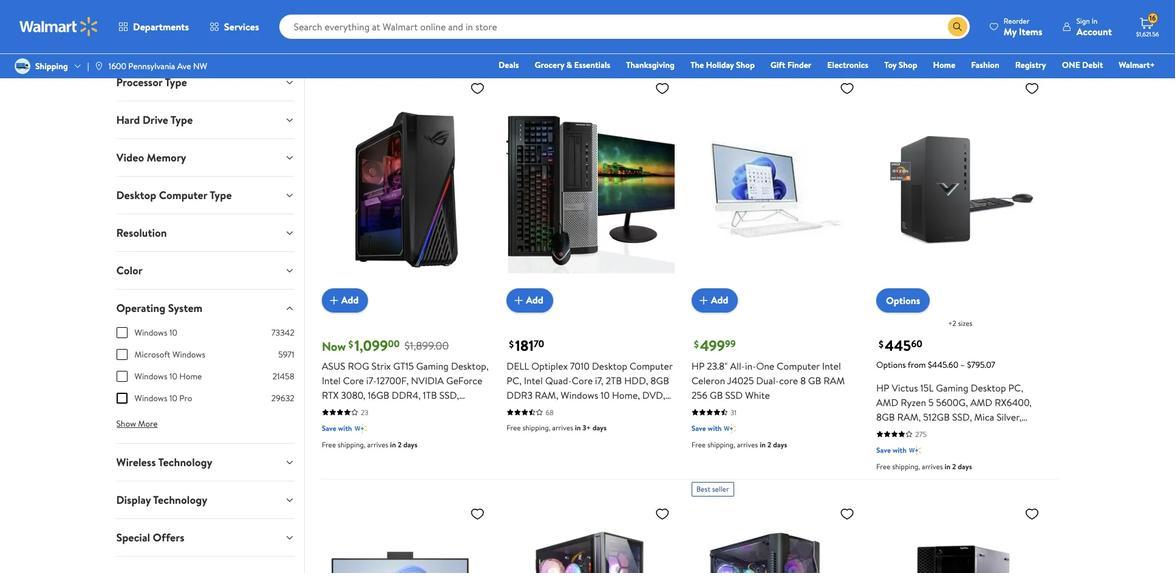 Task type: locate. For each thing, give the bounding box(es) containing it.
home, inside hp victus 15l gaming desktop pc, amd ryzen 5 5600g, amd rx6400, 8gb ram, 512gb ssd, mica silver, windows 11 home, tg02-0013w
[[925, 425, 954, 439]]

2 horizontal spatial intel
[[823, 360, 842, 373]]

ram, inside the dell optiplex 7010 desktop computer pc, intel quad-core i7, 2tb hdd, 8gb ddr3 ram, windows 10 home, dvd, wifi, 19in monitor, rgb keyboard and mouse (used - like new)
[[535, 389, 559, 402]]

1 add from the left
[[341, 294, 359, 307]]

8gb down victus
[[877, 411, 896, 424]]

save with up "deals"
[[507, 15, 537, 25]]

ssd, up tg02-
[[953, 411, 973, 424]]

None checkbox
[[116, 350, 127, 361]]

add for 499
[[711, 294, 729, 307]]

0 horizontal spatial home
[[179, 371, 202, 383]]

home inside operating system group
[[179, 371, 202, 383]]

walmart image
[[19, 17, 98, 36]]

hp essential all-in-one computer 27" fhd 13th gen intel core i7, 16 gb; 1 tb ssd image
[[322, 502, 490, 574]]

save with for walmart plus image above grocery
[[507, 15, 537, 25]]

add up 99
[[711, 294, 729, 307]]

 image for 1600 pennsylvania ave nw
[[94, 61, 104, 71]]

sign in to add to favorites list, stgaubron gaming desktop pc computer,intel core i7 3.4 ghz up to 3.9 ghz,16g ram,512g ssd,wifi,bt 5.0,geforce rtx 2060 6g gddr6,rgb fanx6,rgb keyboard&mouse,rgb mouse pad,rgb bt sound bar,w10h64 image
[[656, 507, 670, 522]]

hp for hp victus 15l gaming desktop pc, amd ryzen 5 5600g, amd rx6400, 8gb ram, 512gb ssd, mica silver, windows 11 home, tg02-0013w
[[877, 381, 890, 395]]

free
[[322, 14, 336, 24], [507, 31, 521, 41], [692, 36, 706, 46], [507, 423, 521, 433], [322, 440, 336, 450], [692, 440, 706, 450], [877, 462, 891, 472]]

add button for 181
[[507, 288, 554, 313]]

–
[[961, 359, 966, 371]]

1 horizontal spatial core
[[572, 374, 593, 387]]

1 vertical spatial desktop
[[592, 360, 628, 373]]

special
[[116, 531, 150, 546]]

type inside "dropdown button"
[[165, 75, 187, 90]]

0 horizontal spatial free shipping, arrives in 2 days
[[322, 440, 418, 450]]

services
[[224, 20, 259, 33]]

intel up ram
[[823, 360, 842, 373]]

1 horizontal spatial home
[[934, 59, 956, 71]]

2 add from the left
[[526, 294, 544, 307]]

1 vertical spatial 8gb
[[877, 411, 896, 424]]

2 add to cart image from the left
[[697, 293, 711, 308]]

microsoft
[[135, 349, 171, 361]]

mica
[[975, 411, 995, 424]]

2 horizontal spatial add button
[[692, 288, 739, 313]]

0 vertical spatial gaming
[[416, 360, 449, 373]]

desktop up resolution
[[116, 188, 157, 203]]

type down video memory tab
[[210, 188, 232, 203]]

options for options
[[887, 294, 921, 307]]

intel up ddr3
[[524, 374, 543, 387]]

i7,
[[595, 374, 604, 387]]

save with down 256
[[692, 423, 722, 434]]

ssd, right 1tb
[[440, 389, 459, 402]]

hard drive type tab
[[107, 102, 304, 139]]

desktop up 2tb
[[592, 360, 628, 373]]

4 $ from the left
[[879, 338, 884, 351]]

8gb up dvd,
[[651, 374, 670, 387]]

10 down i7,
[[601, 389, 610, 402]]

$ left 499
[[694, 338, 699, 351]]

shop right toy
[[899, 59, 918, 71]]

operating system button
[[107, 290, 304, 327]]

0 horizontal spatial core
[[343, 374, 364, 387]]

none checkbox inside operating system group
[[116, 350, 127, 361]]

save with down rtx
[[322, 423, 352, 434]]

options down 445 on the right bottom of the page
[[877, 359, 906, 371]]

hp
[[692, 360, 705, 373], [877, 381, 890, 395]]

type inside tab
[[171, 113, 193, 128]]

best for 181
[[512, 58, 526, 69]]

2 horizontal spatial add
[[711, 294, 729, 307]]

windows
[[135, 327, 167, 340], [173, 349, 205, 361], [135, 371, 167, 383], [561, 389, 599, 402], [135, 393, 167, 405], [322, 403, 360, 417], [877, 425, 915, 439]]

desktop inside hp victus 15l gaming desktop pc, amd ryzen 5 5600g, amd rx6400, 8gb ram, 512gb ssd, mica silver, windows 11 home, tg02-0013w
[[971, 381, 1007, 395]]

pc, up the rx6400,
[[1009, 381, 1024, 395]]

1 horizontal spatial 8gb
[[877, 411, 896, 424]]

1 vertical spatial home,
[[925, 425, 954, 439]]

hp for hp 23.8" all-in-one computer intel celeron j4025 dual-core 8 gb ram 256 gb ssd white
[[692, 360, 705, 373]]

0 vertical spatial type
[[165, 75, 187, 90]]

1 horizontal spatial ssd,
[[953, 411, 973, 424]]

1 $ from the left
[[349, 338, 353, 351]]

0 vertical spatial home,
[[612, 389, 641, 402]]

save
[[507, 15, 522, 25], [322, 423, 337, 434], [692, 423, 707, 434], [877, 445, 892, 456]]

2 down white
[[768, 440, 772, 450]]

0 horizontal spatial add
[[341, 294, 359, 307]]

add to cart image
[[327, 293, 341, 308], [697, 293, 711, 308]]

walmart plus image
[[540, 14, 552, 26], [355, 423, 367, 435], [725, 423, 737, 435], [910, 445, 922, 457]]

now
[[322, 338, 346, 355]]

days
[[408, 14, 422, 24], [593, 31, 607, 41], [778, 36, 792, 46], [593, 423, 607, 433], [404, 440, 418, 450], [774, 440, 788, 450], [959, 462, 973, 472]]

walmart plus image down the 31 at right bottom
[[725, 423, 737, 435]]

0 horizontal spatial intel
[[322, 374, 341, 387]]

wireless
[[116, 456, 156, 471]]

1 horizontal spatial desktop
[[592, 360, 628, 373]]

1 horizontal spatial best seller
[[512, 58, 545, 69]]

pc,
[[507, 374, 522, 387], [1009, 381, 1024, 395]]

0 horizontal spatial best
[[327, 58, 341, 69]]

stgaubron gaming desktop pc computer,intel core i7 3.4 ghz up to 3.9 ghz,16g ram,512g ssd,wifi,bt 5.0,geforce rtx 2060 6g gddr6,rgb fanx6,rgb keyboard&mouse,rgb mouse pad,rgb bt sound bar,w10h64 image
[[507, 502, 675, 574]]

pc, inside hp victus 15l gaming desktop pc, amd ryzen 5 5600g, amd rx6400, 8gb ram, 512gb ssd, mica silver, windows 11 home, tg02-0013w
[[1009, 381, 1024, 395]]

$ inside the $ 499 99
[[694, 338, 699, 351]]

add to cart image up 'now'
[[327, 293, 341, 308]]

ram, down the ryzen at the bottom
[[898, 411, 922, 424]]

add to cart image up 499
[[697, 293, 711, 308]]

10 up microsoft windows
[[170, 327, 177, 340]]

2 amd from the left
[[971, 396, 993, 409]]

0 vertical spatial technology
[[158, 456, 212, 471]]

add button up the $ 499 99
[[692, 288, 739, 313]]

1 horizontal spatial hp
[[877, 381, 890, 395]]

windows left 11
[[877, 425, 915, 439]]

sign in to add to favorites list, dell optiplex 7010 desktop computer pc, intel quad-core i7, 2tb hdd, 8gb ddr3 ram, windows 10 home, dvd, wifi, 19in monitor, rgb keyboard and mouse (used - like new) image
[[656, 81, 670, 96]]

electronics
[[828, 59, 869, 71]]

0 vertical spatial 8gb
[[651, 374, 670, 387]]

seller for 181
[[528, 58, 545, 69]]

1 horizontal spatial add button
[[507, 288, 554, 313]]

options for options from $445.60 – $795.07
[[877, 359, 906, 371]]

0 horizontal spatial 8gb
[[651, 374, 670, 387]]

add to cart image for $1,899.00
[[327, 293, 341, 308]]

technology up display technology tab
[[158, 456, 212, 471]]

save for walmart plus image under 23
[[322, 423, 337, 434]]

optiplex
[[532, 360, 568, 373]]

1 shop from the left
[[737, 59, 755, 71]]

home link
[[928, 58, 962, 72]]

1 horizontal spatial add to cart image
[[697, 293, 711, 308]]

gaming
[[416, 360, 449, 373], [937, 381, 969, 395]]

add up 'now'
[[341, 294, 359, 307]]

all-
[[731, 360, 746, 373]]

color button
[[107, 253, 304, 290]]

dell optiplex 7010 desktop computer pc, intel quad-core i7, 2tb hdd, 8gb ddr3 ram, windows 10 home, dvd, wifi, 19in monitor, rgb keyboard and mouse (used - like new) image
[[507, 76, 675, 303]]

1 vertical spatial gaming
[[937, 381, 969, 395]]

pennsylvania
[[128, 60, 175, 72]]

1 horizontal spatial  image
[[94, 61, 104, 71]]

1 horizontal spatial 2
[[768, 440, 772, 450]]

1 amd from the left
[[877, 396, 899, 409]]

add up 70
[[526, 294, 544, 307]]

deals
[[499, 59, 519, 71]]

+2
[[949, 318, 957, 329]]

2 add button from the left
[[507, 288, 554, 313]]

2
[[398, 440, 402, 450], [768, 440, 772, 450], [953, 462, 957, 472]]

1 horizontal spatial seller
[[528, 58, 545, 69]]

windows down rtx
[[322, 403, 360, 417]]

dell
[[507, 360, 529, 373]]

with down celeron
[[708, 423, 722, 434]]

gift finder link
[[766, 58, 818, 72]]

ram
[[824, 374, 845, 387]]

seller
[[343, 58, 360, 69], [528, 58, 545, 69], [713, 484, 730, 494]]

core up 3080,
[[343, 374, 364, 387]]

the holiday shop link
[[686, 58, 761, 72]]

$ left 445 on the right bottom of the page
[[879, 338, 884, 351]]

0 horizontal spatial amd
[[877, 396, 899, 409]]

resolution button
[[107, 215, 304, 252]]

home up pro
[[179, 371, 202, 383]]

processor type button
[[107, 64, 304, 101]]

1 horizontal spatial computer
[[630, 360, 673, 373]]

operating system tab
[[107, 290, 304, 327]]

1 add to cart image from the left
[[327, 293, 341, 308]]

1 horizontal spatial shop
[[899, 59, 918, 71]]

0 horizontal spatial pc,
[[507, 374, 522, 387]]

home, down the 512gb
[[925, 425, 954, 439]]

desktop inside the dell optiplex 7010 desktop computer pc, intel quad-core i7, 2tb hdd, 8gb ddr3 ram, windows 10 home, dvd, wifi, 19in monitor, rgb keyboard and mouse (used - like new)
[[592, 360, 628, 373]]

0 horizontal spatial computer
[[159, 188, 207, 203]]

1 vertical spatial type
[[171, 113, 193, 128]]

5
[[929, 396, 934, 409]]

intel inside now $ 1,099 00 $1,899.00 asus rog strix gt15 gaming desktop, intel core i7-12700f, nvidia geforce rtx 3080, 16gb ddr4, 1tb ssd, windows 11, g15cf-wb786
[[322, 374, 341, 387]]

1 add button from the left
[[322, 288, 369, 313]]

1 vertical spatial ssd,
[[953, 411, 973, 424]]

$ for 499
[[694, 338, 699, 351]]

10
[[170, 327, 177, 340], [170, 371, 177, 383], [601, 389, 610, 402], [170, 393, 177, 405]]

$ 499 99
[[694, 335, 736, 356]]

hp inside hp victus 15l gaming desktop pc, amd ryzen 5 5600g, amd rx6400, 8gb ram, 512gb ssd, mica silver, windows 11 home, tg02-0013w
[[877, 381, 890, 395]]

new)
[[589, 418, 611, 431]]

save with for walmart plus image below the 31 at right bottom
[[692, 423, 722, 434]]

2 for 499
[[768, 440, 772, 450]]

seller for $1,899.00
[[343, 58, 360, 69]]

2 down tg02-
[[953, 462, 957, 472]]

3 $ from the left
[[694, 338, 699, 351]]

shop right holiday
[[737, 59, 755, 71]]

8gb inside hp victus 15l gaming desktop pc, amd ryzen 5 5600g, amd rx6400, 8gb ram, 512gb ssd, mica silver, windows 11 home, tg02-0013w
[[877, 411, 896, 424]]

29632
[[272, 393, 295, 405]]

+2 sizes
[[949, 318, 973, 329]]

pc, for hp victus 15l gaming desktop pc, amd ryzen 5 5600g, amd rx6400, 8gb ram, 512gb ssd, mica silver, windows 11 home, tg02-0013w
[[1009, 381, 1024, 395]]

hp victus 15l gaming desktop pc, amd ryzen 5 5600g, amd rx6400, 8gb ram, 512gb ssd, mica silver, windows 11 home, tg02-0013w image
[[877, 76, 1045, 303]]

2 $ from the left
[[509, 338, 514, 351]]

3 add from the left
[[711, 294, 729, 307]]

save with down the ryzen at the bottom
[[877, 445, 907, 456]]

victus
[[892, 381, 919, 395]]

1 horizontal spatial home,
[[925, 425, 954, 439]]

home, up keyboard
[[612, 389, 641, 402]]

from
[[908, 359, 927, 371]]

ram, up 19in
[[535, 389, 559, 402]]

1 core from the left
[[343, 374, 364, 387]]

1 horizontal spatial amd
[[971, 396, 993, 409]]

0 horizontal spatial add to cart image
[[327, 293, 341, 308]]

1 vertical spatial options
[[877, 359, 906, 371]]

2 horizontal spatial desktop
[[971, 381, 1007, 395]]

computer up 8
[[777, 360, 820, 373]]

windows 10 pro
[[135, 393, 192, 405]]

0 vertical spatial ram,
[[535, 389, 559, 402]]

5600g,
[[937, 396, 969, 409]]

core down 7010
[[572, 374, 593, 387]]

10 down microsoft windows
[[170, 371, 177, 383]]

$ inside $ 445 60
[[879, 338, 884, 351]]

options up $ 445 60
[[887, 294, 921, 307]]

hp inside hp 23.8" all-in-one computer intel celeron j4025 dual-core 8 gb ram 256 gb ssd white
[[692, 360, 705, 373]]

0 horizontal spatial  image
[[15, 58, 30, 74]]

desktop
[[116, 188, 157, 203], [592, 360, 628, 373], [971, 381, 1007, 395]]

intel
[[823, 360, 842, 373], [322, 374, 341, 387], [524, 374, 543, 387]]

1 vertical spatial ram,
[[898, 411, 922, 424]]

wireless technology button
[[107, 445, 304, 482]]

with down 3080,
[[338, 423, 352, 434]]

add to cart image for 499
[[697, 293, 711, 308]]

type
[[165, 75, 187, 90], [171, 113, 193, 128], [210, 188, 232, 203]]

desktop down the $795.07
[[971, 381, 1007, 395]]

1 horizontal spatial gb
[[809, 374, 822, 387]]

show
[[116, 418, 136, 431]]

sign in to add to favorites list, stgaubron gaming pc diamond black,intel core i7 up to 3.8g,16g,1tb ssd,wifi,bt 5.0,radeon rx580 8g,rgb fan x 6,rgb keybaord&mouse&mouse pad,rgb bluetooth sound bar,rgb bluetooth gaming mic,w10h64 image
[[841, 507, 855, 522]]

gaming inside hp victus 15l gaming desktop pc, amd ryzen 5 5600g, amd rx6400, 8gb ram, 512gb ssd, mica silver, windows 11 home, tg02-0013w
[[937, 381, 969, 395]]

 image left shipping
[[15, 58, 30, 74]]

3080,
[[341, 389, 366, 402]]

$ inside $ 181 70
[[509, 338, 514, 351]]

1 horizontal spatial gaming
[[937, 381, 969, 395]]

deals link
[[494, 58, 525, 72]]

1 vertical spatial technology
[[153, 493, 207, 508]]

2 core from the left
[[572, 374, 593, 387]]

1 vertical spatial gb
[[710, 389, 723, 402]]

hp 23.8" all-in-one computer intel celeron j4025 dual-core 8 gb ram 256 gb ssd white image
[[692, 76, 860, 303]]

23
[[361, 408, 369, 418]]

shop
[[737, 59, 755, 71], [899, 59, 918, 71]]

gb right 8
[[809, 374, 822, 387]]

1 vertical spatial hp
[[877, 381, 890, 395]]

rtx
[[322, 389, 339, 402]]

gaming up the nvidia
[[416, 360, 449, 373]]

dell optiplex 7010 desktop computer pc, intel quad-core i7, 2tb hdd, 8gb ddr3 ram, windows 10 home, dvd, wifi, 19in monitor, rgb keyboard and mouse (used - like new)
[[507, 360, 673, 431]]

0 horizontal spatial gaming
[[416, 360, 449, 373]]

0 horizontal spatial best seller
[[327, 58, 360, 69]]

free shipping, arrives in 2 days down the 31 at right bottom
[[692, 440, 788, 450]]

gaming up 5600g,
[[937, 381, 969, 395]]

desktop computer type tab
[[107, 177, 304, 214]]

walmart+ link
[[1114, 58, 1161, 72]]

pc, inside the dell optiplex 7010 desktop computer pc, intel quad-core i7, 2tb hdd, 8gb ddr3 ram, windows 10 home, dvd, wifi, 19in monitor, rgb keyboard and mouse (used - like new)
[[507, 374, 522, 387]]

save for walmart plus image under 275
[[877, 445, 892, 456]]

processor type tab
[[107, 64, 304, 101]]

hp left victus
[[877, 381, 890, 395]]

None checkbox
[[116, 328, 127, 339], [116, 372, 127, 383], [116, 394, 127, 405], [116, 328, 127, 339], [116, 372, 127, 383], [116, 394, 127, 405]]

 image
[[15, 58, 30, 74], [94, 61, 104, 71]]

gb down celeron
[[710, 389, 723, 402]]

ryzen
[[901, 396, 927, 409]]

free shipping, arrives in 2 days down 23
[[322, 440, 418, 450]]

offers
[[153, 531, 185, 546]]

181
[[515, 335, 534, 356]]

0 vertical spatial hp
[[692, 360, 705, 373]]

type down ave
[[165, 75, 187, 90]]

operating system group
[[116, 327, 295, 415]]

1 horizontal spatial ram,
[[898, 411, 922, 424]]

1 horizontal spatial intel
[[524, 374, 543, 387]]

1 horizontal spatial best
[[512, 58, 526, 69]]

0 horizontal spatial shop
[[737, 59, 755, 71]]

8gb for dvd,
[[651, 374, 670, 387]]

1 horizontal spatial free shipping, arrives in 2 days
[[692, 440, 788, 450]]

free shipping, arrives in 2 days for $1,899.00
[[322, 440, 418, 450]]

the
[[691, 59, 704, 71]]

gift finder
[[771, 59, 812, 71]]

0 horizontal spatial gb
[[710, 389, 723, 402]]

add button up 70
[[507, 288, 554, 313]]

0 horizontal spatial ssd,
[[440, 389, 459, 402]]

0 horizontal spatial add button
[[322, 288, 369, 313]]

windows up windows 10 home
[[173, 349, 205, 361]]

2 down g15cf-
[[398, 440, 402, 450]]

0 horizontal spatial ram,
[[535, 389, 559, 402]]

wireless technology tab
[[107, 445, 304, 482]]

technology up offers
[[153, 493, 207, 508]]

16gb
[[368, 389, 390, 402]]

intel up rtx
[[322, 374, 341, 387]]

0 horizontal spatial home,
[[612, 389, 641, 402]]

2 shop from the left
[[899, 59, 918, 71]]

1 horizontal spatial add
[[526, 294, 544, 307]]

with down the ryzen at the bottom
[[893, 445, 907, 456]]

pc, for dell optiplex 7010 desktop computer pc, intel quad-core i7, 2tb hdd, 8gb ddr3 ram, windows 10 home, dvd, wifi, 19in monitor, rgb keyboard and mouse (used - like new)
[[507, 374, 522, 387]]

1 vertical spatial home
[[179, 371, 202, 383]]

0 vertical spatial desktop
[[116, 188, 157, 203]]

resolution
[[116, 226, 167, 241]]

0 horizontal spatial seller
[[343, 58, 360, 69]]

gaming inside now $ 1,099 00 $1,899.00 asus rog strix gt15 gaming desktop, intel core i7-12700f, nvidia geforce rtx 3080, 16gb ddr4, 1tb ssd, windows 11, g15cf-wb786
[[416, 360, 449, 373]]

2 vertical spatial type
[[210, 188, 232, 203]]

0 vertical spatial ssd,
[[440, 389, 459, 402]]

processor
[[116, 75, 163, 90]]

gt15
[[394, 360, 414, 373]]

wb786
[[404, 403, 435, 417]]

$ left 181
[[509, 338, 514, 351]]

0 horizontal spatial 2
[[398, 440, 402, 450]]

3 add button from the left
[[692, 288, 739, 313]]

like
[[570, 418, 587, 431]]

16
[[1150, 13, 1157, 23]]

walmart plus image down 23
[[355, 423, 367, 435]]

windows inside now $ 1,099 00 $1,899.00 asus rog strix gt15 gaming desktop, intel core i7-12700f, nvidia geforce rtx 3080, 16gb ddr4, 1tb ssd, windows 11, g15cf-wb786
[[322, 403, 360, 417]]

toy
[[885, 59, 897, 71]]

2 horizontal spatial 2
[[953, 462, 957, 472]]

essentials
[[575, 59, 611, 71]]

2 vertical spatial desktop
[[971, 381, 1007, 395]]

2 for $1,899.00
[[398, 440, 402, 450]]

3+
[[398, 14, 406, 24], [583, 31, 591, 41], [768, 36, 776, 46], [583, 423, 591, 433]]

pc, down dell
[[507, 374, 522, 387]]

save for walmart plus image below the 31 at right bottom
[[692, 423, 707, 434]]

amd
[[877, 396, 899, 409], [971, 396, 993, 409]]

windows up microsoft at the left bottom of the page
[[135, 327, 167, 340]]

1600 pennsylvania ave nw
[[109, 60, 207, 72]]

windows up monitor,
[[561, 389, 599, 402]]

windows down microsoft at the left bottom of the page
[[135, 371, 167, 383]]

type right drive
[[171, 113, 193, 128]]

free shipping, arrives in 2 days down 275
[[877, 462, 973, 472]]

add button up 'now'
[[322, 288, 369, 313]]

$ right 'now'
[[349, 338, 353, 351]]

10 left pro
[[170, 393, 177, 405]]

intel inside the dell optiplex 7010 desktop computer pc, intel quad-core i7, 2tb hdd, 8gb ddr3 ram, windows 10 home, dvd, wifi, 19in monitor, rgb keyboard and mouse (used - like new)
[[524, 374, 543, 387]]

technology for wireless technology
[[158, 456, 212, 471]]

home down search icon at the top right
[[934, 59, 956, 71]]

amd down victus
[[877, 396, 899, 409]]

2 horizontal spatial computer
[[777, 360, 820, 373]]

0 horizontal spatial desktop
[[116, 188, 157, 203]]

display technology tab
[[107, 482, 304, 519]]

core inside now $ 1,099 00 $1,899.00 asus rog strix gt15 gaming desktop, intel core i7-12700f, nvidia geforce rtx 3080, 16gb ddr4, 1tb ssd, windows 11, g15cf-wb786
[[343, 374, 364, 387]]

computer up the hdd,
[[630, 360, 673, 373]]

home,
[[612, 389, 641, 402], [925, 425, 954, 439]]

intel inside hp 23.8" all-in-one computer intel celeron j4025 dual-core 8 gb ram 256 gb ssd white
[[823, 360, 842, 373]]

8gb for windows
[[877, 411, 896, 424]]

0 vertical spatial options
[[887, 294, 921, 307]]

1600
[[109, 60, 126, 72]]

computer down memory
[[159, 188, 207, 203]]

8gb inside the dell optiplex 7010 desktop computer pc, intel quad-core i7, 2tb hdd, 8gb ddr3 ram, windows 10 home, dvd, wifi, 19in monitor, rgb keyboard and mouse (used - like new)
[[651, 374, 670, 387]]

drive
[[143, 113, 168, 128]]

 image right |
[[94, 61, 104, 71]]

0 horizontal spatial hp
[[692, 360, 705, 373]]

hp up celeron
[[692, 360, 705, 373]]

1 horizontal spatial pc,
[[1009, 381, 1024, 395]]

8
[[801, 374, 806, 387]]

sign in to add to favorites list, hp victus 15l gaming desktop pc, amd ryzen 5 5600g, amd rx6400, 8gb ram, 512gb ssd, mica silver, windows 11 home, tg02-0013w image
[[1026, 81, 1040, 96]]

quad-
[[546, 374, 572, 387]]

wireless technology
[[116, 456, 212, 471]]

amd up mica
[[971, 396, 993, 409]]

0 vertical spatial home
[[934, 59, 956, 71]]

add for 181
[[526, 294, 544, 307]]

0 vertical spatial gb
[[809, 374, 822, 387]]

intel for 499
[[823, 360, 842, 373]]



Task type: vqa. For each thing, say whether or not it's contained in the screenshot.
Free
yes



Task type: describe. For each thing, give the bounding box(es) containing it.
toy shop link
[[879, 58, 923, 72]]

add for $1,899.00
[[341, 294, 359, 307]]

technology for display technology
[[153, 493, 207, 508]]

hard drive type
[[116, 113, 193, 128]]

$445.60
[[929, 359, 959, 371]]

512gb
[[924, 411, 951, 424]]

free shipping, arrives in 2 days for 499
[[692, 440, 788, 450]]

search icon image
[[953, 22, 963, 32]]

hard drive type button
[[107, 102, 304, 139]]

computer inside the dell optiplex 7010 desktop computer pc, intel quad-core i7, 2tb hdd, 8gb ddr3 ram, windows 10 home, dvd, wifi, 19in monitor, rgb keyboard and mouse (used - like new)
[[630, 360, 673, 373]]

special offers
[[116, 531, 185, 546]]

restored gaming dell optiplex 5040 fast desktop pc, intel core i56th 16gb ram, 240gb ssd, 500gb hdd, nvidia gt 1030 graphics, 16gb flash drive, keyboard & mouse, wifi, bluetooth, windows 10 pro (refurbished) image
[[877, 502, 1045, 574]]

rog
[[348, 360, 370, 373]]

11
[[917, 425, 923, 439]]

walmart plus image down 275
[[910, 445, 922, 457]]

type for drive
[[171, 113, 193, 128]]

5971
[[279, 349, 295, 361]]

sign in to add to favorites list, hp essential all-in-one computer 27" fhd 13th gen intel core i7, 16 gb; 1 tb ssd image
[[471, 507, 485, 522]]

display technology button
[[107, 482, 304, 519]]

best seller for 181
[[512, 58, 545, 69]]

$ inside now $ 1,099 00 $1,899.00 asus rog strix gt15 gaming desktop, intel core i7-12700f, nvidia geforce rtx 3080, 16gb ddr4, 1tb ssd, windows 11, g15cf-wb786
[[349, 338, 353, 351]]

add to cart image
[[512, 293, 526, 308]]

microsoft windows
[[135, 349, 205, 361]]

desktop,
[[451, 360, 489, 373]]

sign in to add to favorites list, asus rog strix gt15 gaming desktop, intel core i7-12700f, nvidia geforce rtx 3080, 16gb ddr4, 1tb ssd, windows 11, g15cf-wb786 image
[[471, 81, 485, 96]]

sign
[[1077, 15, 1091, 26]]

-
[[564, 418, 568, 431]]

windows 10 home
[[135, 371, 202, 383]]

99
[[726, 337, 736, 351]]

pro
[[179, 393, 192, 405]]

operating system
[[116, 301, 203, 316]]

account
[[1077, 25, 1113, 38]]

core
[[780, 374, 799, 387]]

$ for 445
[[879, 338, 884, 351]]

walmart plus image up grocery
[[540, 14, 552, 26]]

video memory tab
[[107, 140, 304, 177]]

10 for 21458
[[170, 371, 177, 383]]

save with for walmart plus image under 275
[[877, 445, 907, 456]]

desktop inside dropdown button
[[116, 188, 157, 203]]

fashion link
[[966, 58, 1006, 72]]

10 for 73342
[[170, 327, 177, 340]]

tg02-
[[956, 425, 982, 439]]

21458
[[273, 371, 295, 383]]

in
[[1093, 15, 1098, 26]]

desktop computer type button
[[107, 177, 304, 214]]

intel for 181
[[524, 374, 543, 387]]

j4025
[[728, 374, 754, 387]]

Walmart Site-Wide search field
[[279, 15, 970, 39]]

monitor,
[[549, 403, 585, 417]]

grocery
[[535, 59, 565, 71]]

type for computer
[[210, 188, 232, 203]]

2 horizontal spatial seller
[[713, 484, 730, 494]]

ssd, inside hp victus 15l gaming desktop pc, amd ryzen 5 5600g, amd rx6400, 8gb ram, 512gb ssd, mica silver, windows 11 home, tg02-0013w
[[953, 411, 973, 424]]

display technology
[[116, 493, 207, 508]]

sizes
[[959, 318, 973, 329]]

10 for 29632
[[170, 393, 177, 405]]

debit
[[1083, 59, 1104, 71]]

now $ 1,099 00 $1,899.00 asus rog strix gt15 gaming desktop, intel core i7-12700f, nvidia geforce rtx 3080, 16gb ddr4, 1tb ssd, windows 11, g15cf-wb786
[[322, 335, 489, 417]]

best for $1,899.00
[[327, 58, 341, 69]]

core inside the dell optiplex 7010 desktop computer pc, intel quad-core i7, 2tb hdd, 8gb ddr3 ram, windows 10 home, dvd, wifi, 19in monitor, rgb keyboard and mouse (used - like new)
[[572, 374, 593, 387]]

computer inside dropdown button
[[159, 188, 207, 203]]

asus rog strix gt15 gaming desktop, intel core i7-12700f, nvidia geforce rtx 3080, 16gb ddr4, 1tb ssd, windows 11, g15cf-wb786 image
[[322, 76, 490, 303]]

1tb
[[423, 389, 437, 402]]

2tb
[[606, 374, 622, 387]]

$ for 181
[[509, 338, 514, 351]]

my
[[1004, 25, 1017, 38]]

hdd,
[[625, 374, 649, 387]]

resolution tab
[[107, 215, 304, 252]]

nvidia
[[411, 374, 444, 387]]

processor type
[[116, 75, 187, 90]]

video memory button
[[107, 140, 304, 177]]

in-
[[746, 360, 757, 373]]

hard
[[116, 113, 140, 128]]

 image for shipping
[[15, 58, 30, 74]]

$ 445 60
[[879, 335, 923, 356]]

shipping
[[35, 60, 68, 72]]

00
[[388, 337, 400, 351]]

sign in to add to favorites list, hp 23.8" all-in-one computer intel celeron j4025 dual-core 8 gb ram 256 gb ssd white image
[[841, 81, 855, 96]]

one debit link
[[1057, 58, 1109, 72]]

add button for 499
[[692, 288, 739, 313]]

2 horizontal spatial free shipping, arrives in 2 days
[[877, 462, 973, 472]]

windows inside hp victus 15l gaming desktop pc, amd ryzen 5 5600g, amd rx6400, 8gb ram, 512gb ssd, mica silver, windows 11 home, tg02-0013w
[[877, 425, 915, 439]]

wifi,
[[507, 403, 529, 417]]

computer inside hp 23.8" all-in-one computer intel celeron j4025 dual-core 8 gb ram 256 gb ssd white
[[777, 360, 820, 373]]

save with for walmart plus image under 23
[[322, 423, 352, 434]]

2 horizontal spatial best seller
[[697, 484, 730, 494]]

stgaubron gaming pc diamond black,intel core i7 up to 3.8g,16g,1tb ssd,wifi,bt 5.0,radeon rx580 8g,rgb fan x 6,rgb keybaord&mouse&mouse pad,rgb bluetooth sound bar,rgb bluetooth gaming mic,w10h64 image
[[692, 502, 860, 574]]

hp 23.8" all-in-one computer intel celeron j4025 dual-core 8 gb ram 256 gb ssd white
[[692, 360, 845, 402]]

sign in to add to favorites list, restored gaming dell optiplex 5040 fast desktop pc, intel core i56th 16gb ram, 240gb ssd, 500gb hdd, nvidia gt 1030 graphics, 16gb flash drive, keyboard & mouse, wifi, bluetooth, windows 10 pro (refurbished) image
[[1026, 507, 1040, 522]]

fashion
[[972, 59, 1000, 71]]

rx6400,
[[995, 396, 1032, 409]]

grocery & essentials link
[[530, 58, 616, 72]]

Search search field
[[279, 15, 970, 39]]

$795.07
[[968, 359, 996, 371]]

10 inside the dell optiplex 7010 desktop computer pc, intel quad-core i7, 2tb hdd, 8gb ddr3 ram, windows 10 home, dvd, wifi, 19in monitor, rgb keyboard and mouse (used - like new)
[[601, 389, 610, 402]]

1,099
[[355, 335, 388, 356]]

sign in account
[[1077, 15, 1113, 38]]

one
[[757, 360, 775, 373]]

special offers tab
[[107, 520, 304, 557]]

ram, inside hp victus 15l gaming desktop pc, amd ryzen 5 5600g, amd rx6400, 8gb ram, 512gb ssd, mica silver, windows 11 home, tg02-0013w
[[898, 411, 922, 424]]

color tab
[[107, 253, 304, 290]]

grocery & essentials
[[535, 59, 611, 71]]

best seller for $1,899.00
[[327, 58, 360, 69]]

ssd
[[726, 389, 743, 402]]

0013w
[[982, 425, 1009, 439]]

desktop computer type
[[116, 188, 232, 203]]

g15cf-
[[373, 403, 404, 417]]

dual-
[[757, 374, 780, 387]]

services button
[[199, 12, 270, 41]]

reorder my items
[[1004, 15, 1043, 38]]

dvd,
[[643, 389, 666, 402]]

one
[[1063, 59, 1081, 71]]

items
[[1020, 25, 1043, 38]]

with up grocery
[[523, 15, 537, 25]]

add button for $1,899.00
[[322, 288, 369, 313]]

show more button
[[107, 415, 168, 434]]

save for walmart plus image above grocery
[[507, 15, 522, 25]]

strix
[[372, 360, 391, 373]]

275
[[916, 429, 927, 440]]

windows inside the dell optiplex 7010 desktop computer pc, intel quad-core i7, 2tb hdd, 8gb ddr3 ram, windows 10 home, dvd, wifi, 19in monitor, rgb keyboard and mouse (used - like new)
[[561, 389, 599, 402]]

operating
[[116, 301, 166, 316]]

keyboard
[[609, 403, 649, 417]]

the holiday shop
[[691, 59, 755, 71]]

departments
[[133, 20, 189, 33]]

gift
[[771, 59, 786, 71]]

2 horizontal spatial best
[[697, 484, 711, 494]]

toy shop
[[885, 59, 918, 71]]

home, inside the dell optiplex 7010 desktop computer pc, intel quad-core i7, 2tb hdd, 8gb ddr3 ram, windows 10 home, dvd, wifi, 19in monitor, rgb keyboard and mouse (used - like new)
[[612, 389, 641, 402]]

video
[[116, 151, 144, 166]]

hp victus 15l gaming desktop pc, amd ryzen 5 5600g, amd rx6400, 8gb ram, 512gb ssd, mica silver, windows 11 home, tg02-0013w
[[877, 381, 1032, 439]]

ssd, inside now $ 1,099 00 $1,899.00 asus rog strix gt15 gaming desktop, intel core i7-12700f, nvidia geforce rtx 3080, 16gb ddr4, 1tb ssd, windows 11, g15cf-wb786
[[440, 389, 459, 402]]

windows up more
[[135, 393, 167, 405]]



